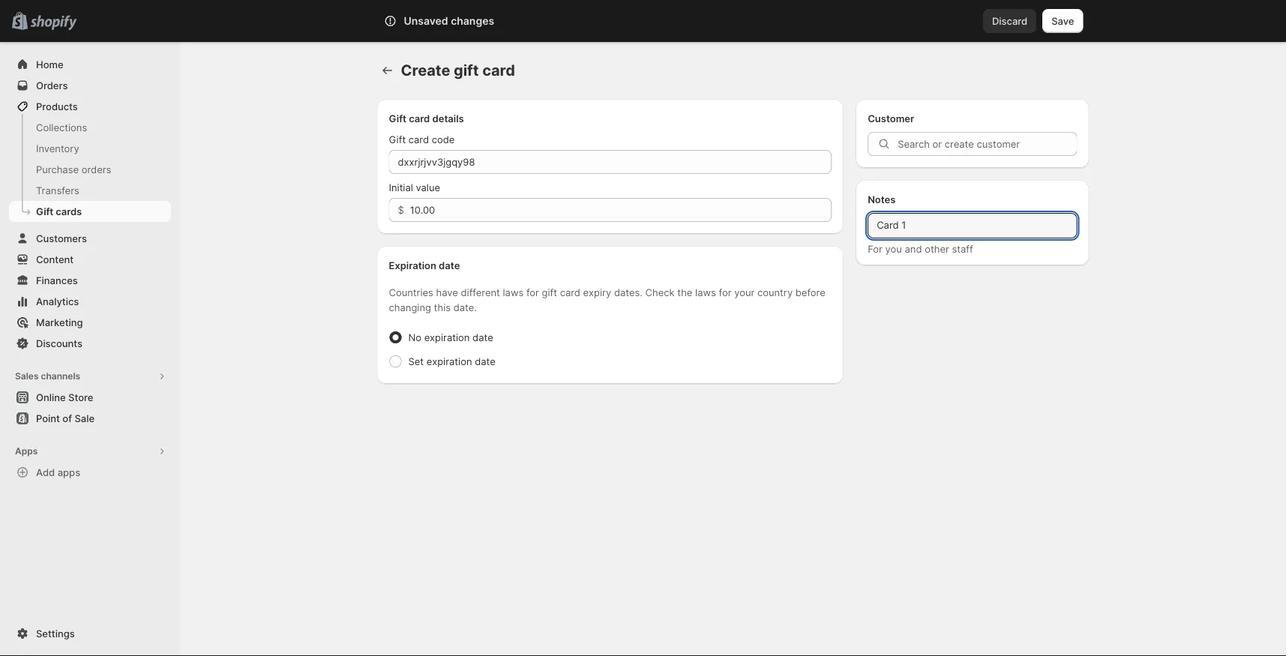 Task type: locate. For each thing, give the bounding box(es) containing it.
gift for gift cards
[[36, 206, 53, 217]]

card left "expiry"
[[560, 287, 581, 298]]

laws right the
[[695, 287, 716, 298]]

different
[[461, 287, 500, 298]]

point of sale button
[[0, 408, 180, 429]]

analytics link
[[9, 291, 171, 312]]

collections link
[[9, 117, 171, 138]]

2 vertical spatial gift
[[36, 206, 53, 217]]

store
[[68, 392, 93, 403]]

value
[[416, 182, 440, 193]]

expiration up 'set expiration date'
[[424, 332, 470, 343]]

unsaved changes
[[404, 15, 494, 27]]

gift card code
[[389, 134, 455, 145]]

transfers link
[[9, 180, 171, 201]]

Add a note text field
[[868, 213, 1078, 239]]

notes
[[868, 194, 896, 205]]

products link
[[9, 96, 171, 117]]

discounts
[[36, 338, 82, 349]]

gift
[[454, 61, 479, 80], [542, 287, 557, 298]]

save
[[1052, 15, 1075, 27]]

content link
[[9, 249, 171, 270]]

for left your
[[719, 287, 732, 298]]

create
[[401, 61, 450, 80]]

set
[[408, 356, 424, 367]]

gift cards
[[36, 206, 82, 217]]

$
[[398, 204, 404, 216]]

customers link
[[9, 228, 171, 249]]

online
[[36, 392, 66, 403]]

0 horizontal spatial for
[[526, 287, 539, 298]]

expiration
[[389, 260, 436, 271]]

for
[[868, 243, 883, 255]]

for
[[526, 287, 539, 298], [719, 287, 732, 298]]

channels
[[41, 371, 80, 382]]

1 for from the left
[[526, 287, 539, 298]]

home
[[36, 59, 63, 70]]

1 vertical spatial expiration
[[427, 356, 472, 367]]

gift right create
[[454, 61, 479, 80]]

card down changes
[[482, 61, 515, 80]]

0 horizontal spatial gift
[[454, 61, 479, 80]]

search
[[450, 15, 482, 27]]

settings
[[36, 628, 75, 639]]

orders
[[82, 164, 111, 175]]

gift up gift card code
[[389, 113, 407, 124]]

Initial value text field
[[410, 198, 832, 222]]

laws
[[503, 287, 524, 298], [695, 287, 716, 298]]

transfers
[[36, 185, 79, 196]]

1 horizontal spatial gift
[[542, 287, 557, 298]]

of
[[63, 413, 72, 424]]

0 vertical spatial gift
[[454, 61, 479, 80]]

gift
[[389, 113, 407, 124], [389, 134, 406, 145], [36, 206, 53, 217]]

for you and other staff
[[868, 243, 973, 255]]

0 vertical spatial gift
[[389, 113, 407, 124]]

marketing
[[36, 317, 83, 328]]

orders link
[[9, 75, 171, 96]]

0 horizontal spatial laws
[[503, 287, 524, 298]]

0 vertical spatial expiration
[[424, 332, 470, 343]]

online store
[[36, 392, 93, 403]]

changes
[[451, 15, 494, 27]]

2 for from the left
[[719, 287, 732, 298]]

expiration date
[[389, 260, 460, 271]]

search button
[[426, 9, 861, 33]]

sales channels
[[15, 371, 80, 382]]

save button
[[1043, 9, 1084, 33]]

1 horizontal spatial laws
[[695, 287, 716, 298]]

unsaved
[[404, 15, 448, 27]]

date up have
[[439, 260, 460, 271]]

expiration for no
[[424, 332, 470, 343]]

card
[[482, 61, 515, 80], [409, 113, 430, 124], [409, 134, 429, 145], [560, 287, 581, 298]]

2 vertical spatial date
[[475, 356, 496, 367]]

card down gift card details
[[409, 134, 429, 145]]

date
[[439, 260, 460, 271], [473, 332, 493, 343], [475, 356, 496, 367]]

date down no expiration date
[[475, 356, 496, 367]]

home link
[[9, 54, 171, 75]]

code
[[432, 134, 455, 145]]

have
[[436, 287, 458, 298]]

sales channels button
[[9, 366, 171, 387]]

shopify image
[[30, 15, 77, 30]]

1 vertical spatial gift
[[389, 134, 406, 145]]

gift left cards
[[36, 206, 53, 217]]

0 vertical spatial date
[[439, 260, 460, 271]]

expiration for set
[[427, 356, 472, 367]]

and
[[905, 243, 922, 255]]

1 horizontal spatial for
[[719, 287, 732, 298]]

discard
[[992, 15, 1028, 27]]

collections
[[36, 122, 87, 133]]

1 vertical spatial gift
[[542, 287, 557, 298]]

for right different
[[526, 287, 539, 298]]

date for set expiration date
[[475, 356, 496, 367]]

customers
[[36, 233, 87, 244]]

expiration down no expiration date
[[427, 356, 472, 367]]

gift left "expiry"
[[542, 287, 557, 298]]

1 vertical spatial date
[[473, 332, 493, 343]]

discounts link
[[9, 333, 171, 354]]

gift down gift card details
[[389, 134, 406, 145]]

initial value
[[389, 182, 440, 193]]

laws right different
[[503, 287, 524, 298]]

point of sale
[[36, 413, 95, 424]]

set expiration date
[[408, 356, 496, 367]]

before
[[796, 287, 826, 298]]

date down date.
[[473, 332, 493, 343]]



Task type: describe. For each thing, give the bounding box(es) containing it.
purchase
[[36, 164, 79, 175]]

no expiration date
[[408, 332, 493, 343]]

analytics
[[36, 296, 79, 307]]

sales
[[15, 371, 39, 382]]

cards
[[56, 206, 82, 217]]

point of sale link
[[9, 408, 171, 429]]

Search or create customer text field
[[898, 132, 1078, 156]]

products
[[36, 101, 78, 112]]

date.
[[454, 302, 477, 313]]

gift card details
[[389, 113, 464, 124]]

online store link
[[9, 387, 171, 408]]

dates.
[[614, 287, 643, 298]]

apps
[[58, 467, 80, 478]]

inventory link
[[9, 138, 171, 159]]

the
[[678, 287, 693, 298]]

apps
[[15, 446, 38, 457]]

finances link
[[9, 270, 171, 291]]

point
[[36, 413, 60, 424]]

purchase orders
[[36, 164, 111, 175]]

finances
[[36, 275, 78, 286]]

countries
[[389, 287, 433, 298]]

Gift card code text field
[[389, 150, 832, 174]]

inventory
[[36, 143, 79, 154]]

staff
[[952, 243, 973, 255]]

apps button
[[9, 441, 171, 462]]

add apps
[[36, 467, 80, 478]]

purchase orders link
[[9, 159, 171, 180]]

initial
[[389, 182, 413, 193]]

country
[[758, 287, 793, 298]]

date for no expiration date
[[473, 332, 493, 343]]

marketing link
[[9, 312, 171, 333]]

create gift card
[[401, 61, 515, 80]]

customer
[[868, 113, 914, 124]]

card up gift card code
[[409, 113, 430, 124]]

discard link
[[983, 9, 1037, 33]]

orders
[[36, 80, 68, 91]]

gift for gift card details
[[389, 113, 407, 124]]

sale
[[75, 413, 95, 424]]

gift cards link
[[9, 201, 171, 222]]

add
[[36, 467, 55, 478]]

settings link
[[9, 623, 171, 644]]

no
[[408, 332, 422, 343]]

expiry
[[583, 287, 612, 298]]

this
[[434, 302, 451, 313]]

changing
[[389, 302, 431, 313]]

online store button
[[0, 387, 180, 408]]

countries have different laws for gift card expiry dates. check the laws for your country before changing this date.
[[389, 287, 826, 313]]

card inside "countries have different laws for gift card expiry dates. check the laws for your country before changing this date."
[[560, 287, 581, 298]]

gift for gift card code
[[389, 134, 406, 145]]

2 laws from the left
[[695, 287, 716, 298]]

other
[[925, 243, 950, 255]]

your
[[734, 287, 755, 298]]

details
[[432, 113, 464, 124]]

add apps button
[[9, 462, 171, 483]]

check
[[646, 287, 675, 298]]

content
[[36, 254, 74, 265]]

gift inside "countries have different laws for gift card expiry dates. check the laws for your country before changing this date."
[[542, 287, 557, 298]]

you
[[885, 243, 902, 255]]

1 laws from the left
[[503, 287, 524, 298]]



Task type: vqa. For each thing, say whether or not it's contained in the screenshot.
channels
yes



